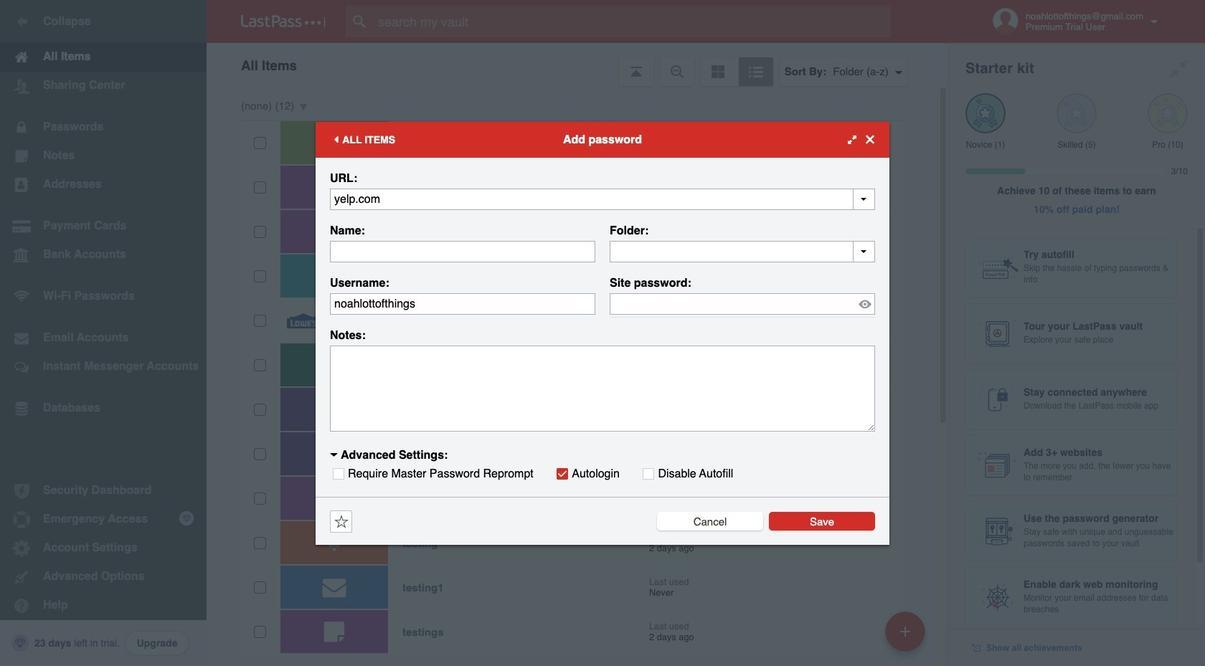 Task type: describe. For each thing, give the bounding box(es) containing it.
vault options navigation
[[207, 43, 949, 86]]

new item image
[[901, 627, 911, 637]]

main navigation navigation
[[0, 0, 207, 667]]

new item navigation
[[880, 608, 934, 667]]



Task type: vqa. For each thing, say whether or not it's contained in the screenshot.
'VAULT OPTIONS' navigation
yes



Task type: locate. For each thing, give the bounding box(es) containing it.
Search search field
[[346, 6, 919, 37]]

None text field
[[330, 188, 875, 210], [330, 293, 596, 315], [330, 188, 875, 210], [330, 293, 596, 315]]

dialog
[[316, 122, 890, 545]]

search my vault text field
[[346, 6, 919, 37]]

None text field
[[330, 241, 596, 262], [610, 241, 875, 262], [330, 346, 875, 432], [330, 241, 596, 262], [610, 241, 875, 262], [330, 346, 875, 432]]

lastpass image
[[241, 15, 326, 28]]

None password field
[[610, 293, 875, 315]]



